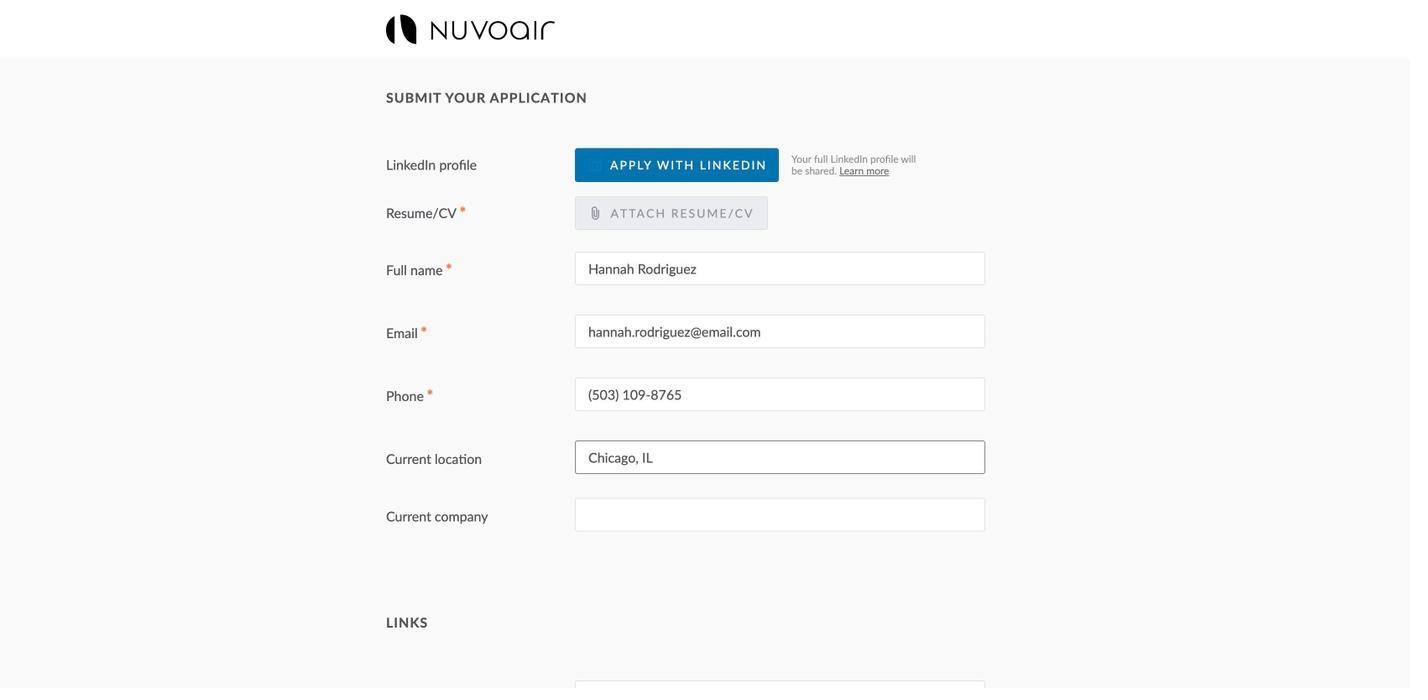 Task type: describe. For each thing, give the bounding box(es) containing it.
paperclip image
[[589, 207, 602, 220]]



Task type: locate. For each thing, give the bounding box(es) containing it.
nuvoair logo image
[[386, 15, 555, 44]]

None text field
[[575, 252, 986, 286], [575, 498, 986, 532], [575, 681, 986, 689], [575, 252, 986, 286], [575, 498, 986, 532], [575, 681, 986, 689]]

None text field
[[575, 378, 986, 412], [575, 441, 986, 475], [575, 378, 986, 412], [575, 441, 986, 475]]

None email field
[[575, 315, 986, 349]]



